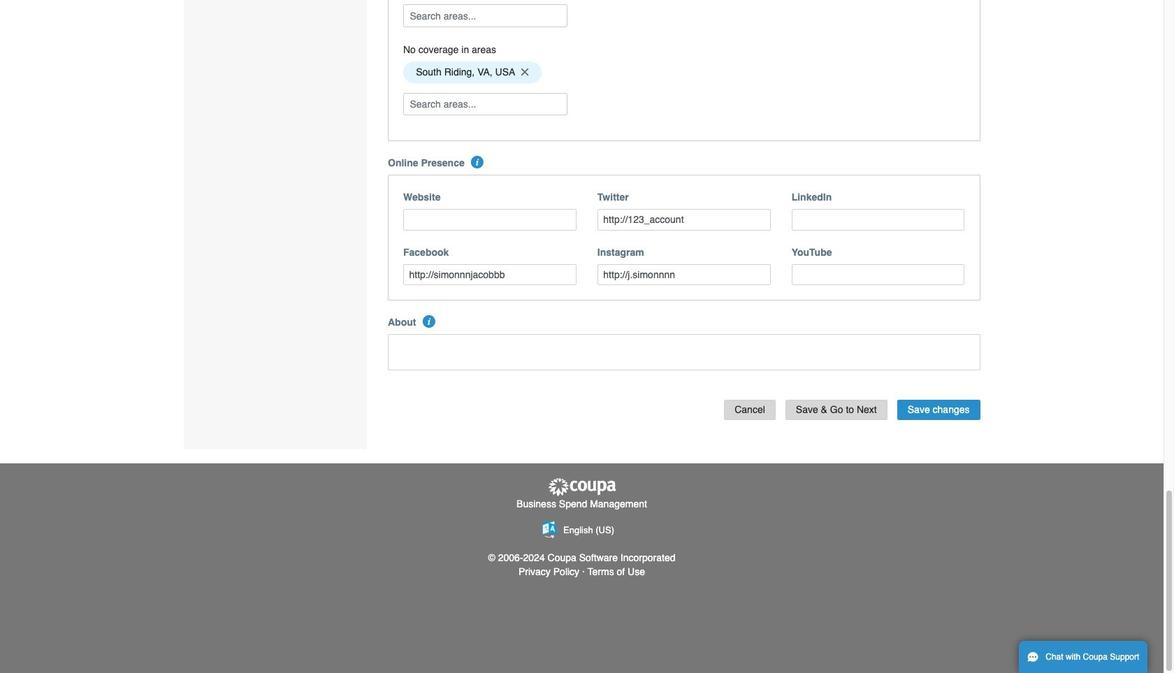 Task type: describe. For each thing, give the bounding box(es) containing it.
selected areas list box
[[398, 58, 970, 86]]

option inside selected areas list box
[[403, 61, 542, 83]]



Task type: locate. For each thing, give the bounding box(es) containing it.
Search areas... text field
[[405, 93, 566, 115]]

0 vertical spatial additional information image
[[471, 156, 484, 169]]

Search areas... text field
[[405, 5, 566, 26]]

0 horizontal spatial additional information image
[[423, 315, 435, 328]]

option
[[403, 61, 542, 83]]

additional information image
[[471, 156, 484, 169], [423, 315, 435, 328]]

1 horizontal spatial additional information image
[[471, 156, 484, 169]]

1 vertical spatial additional information image
[[423, 315, 435, 328]]

None text field
[[792, 209, 965, 230], [403, 264, 577, 285], [792, 209, 965, 230], [403, 264, 577, 285]]

coupa supplier portal image
[[547, 477, 617, 497]]

None text field
[[403, 209, 577, 230], [598, 209, 771, 230], [598, 264, 771, 285], [792, 264, 965, 285], [388, 334, 980, 371], [403, 209, 577, 230], [598, 209, 771, 230], [598, 264, 771, 285], [792, 264, 965, 285], [388, 334, 980, 371]]



Task type: vqa. For each thing, say whether or not it's contained in the screenshot.
the bottommost "Search areas..." 'text field'
yes



